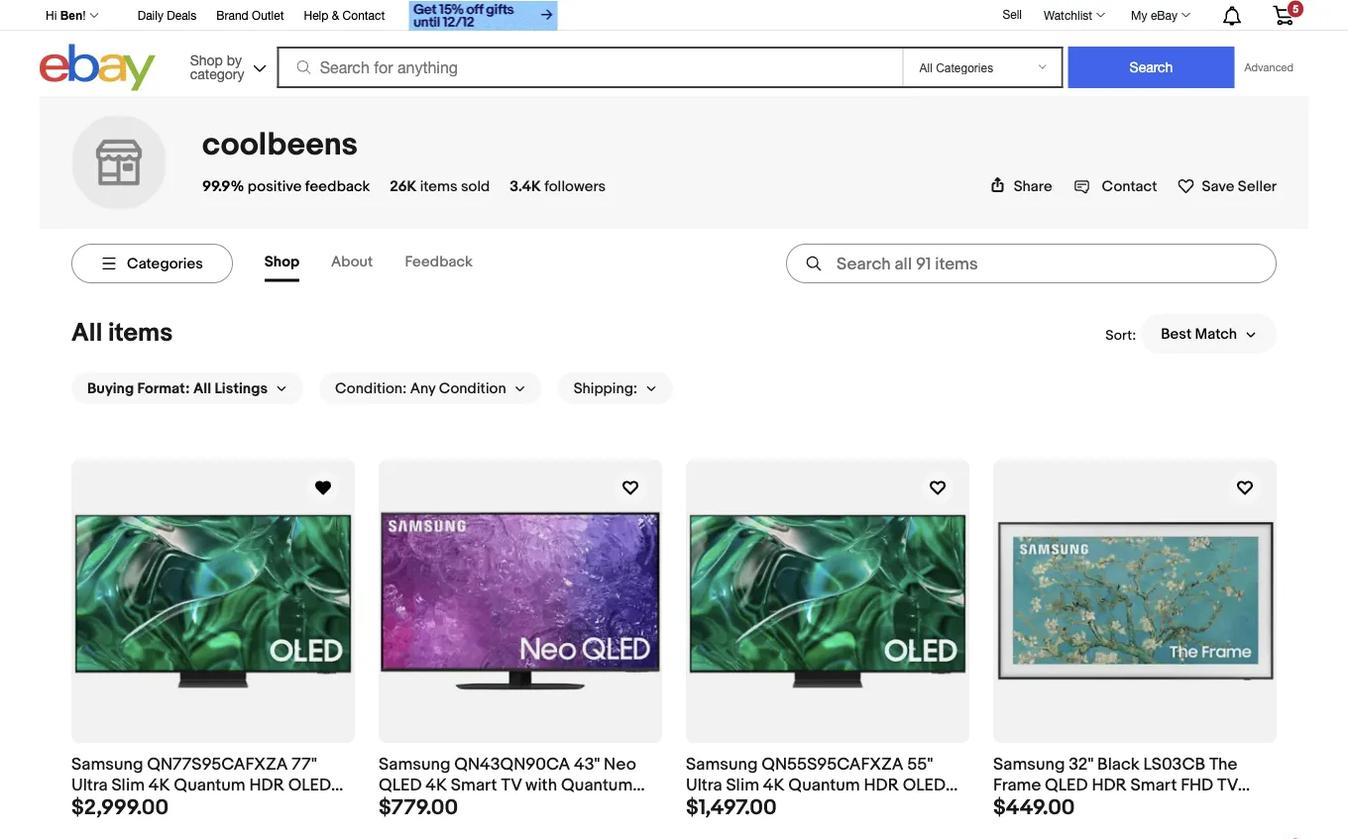 Task type: describe. For each thing, give the bounding box(es) containing it.
my ebay link
[[1121, 3, 1200, 27]]

samsung qn55s95cafxza 55" ultra slim 4k quantum hdr oled smart tv 2023 qn55s95c button
[[686, 755, 970, 817]]

all inside "buying format: all listings" dropdown button
[[193, 380, 211, 398]]

condition: any condition button
[[319, 373, 542, 405]]

best match
[[1161, 325, 1238, 343]]

positive
[[248, 178, 302, 195]]

tv for $449.00
[[1218, 776, 1238, 797]]

coolbeens
[[202, 126, 358, 165]]

3.4k followers
[[510, 178, 606, 195]]

3.4k
[[510, 178, 541, 195]]

5 link
[[1261, 0, 1306, 29]]

-
[[1046, 796, 1052, 817]]

feedback
[[305, 178, 370, 195]]

qn77s95c
[[189, 796, 276, 817]]

smart inside samsung 32" black ls03cb the frame qled hdr smart fhd tv (2023) - qn32ls03cbfxz
[[1131, 776, 1177, 797]]

26k
[[390, 178, 417, 195]]

$2,999.00
[[71, 796, 169, 822]]

samsung qn77s95cafxza 77" ultra slim 4k quantum hdr oled smart tv 2023 qn77s95c
[[71, 755, 331, 817]]

qn32ls03cbfxz
[[1056, 796, 1194, 817]]

sell link
[[994, 7, 1031, 21]]

shop for shop
[[265, 253, 300, 271]]

watchlist
[[1044, 8, 1093, 22]]

brand outlet link
[[216, 5, 284, 27]]

shop by category button
[[181, 44, 270, 87]]

oled for $2,999.00
[[288, 776, 331, 797]]

hdr for $2,999.00
[[249, 776, 284, 797]]

4k for $2,999.00
[[149, 776, 170, 797]]

hdr for $1,497.00
[[864, 776, 899, 797]]

$449.00
[[994, 796, 1075, 822]]

save seller button
[[1178, 174, 1277, 195]]

listings
[[215, 380, 268, 398]]

hdr,
[[379, 796, 418, 817]]

share button
[[990, 178, 1053, 195]]

quantum for $1,497.00
[[789, 776, 860, 797]]

contact inside account 'navigation'
[[343, 8, 385, 22]]

save seller
[[1202, 178, 1277, 195]]

share
[[1014, 178, 1053, 195]]

43"
[[574, 755, 600, 776]]

daily
[[138, 8, 164, 22]]

ls03cb
[[1144, 755, 1206, 776]]

help & contact link
[[304, 5, 385, 27]]

shop for shop by category
[[190, 52, 223, 68]]

condition: any condition
[[335, 380, 506, 398]]

any
[[410, 380, 436, 398]]

samsung qn43qn90ca 43" neo qled 4k smart tv with quantum hdr, dolby atmos, : quick view image
[[379, 460, 662, 744]]

99.9%
[[202, 178, 244, 195]]

watchlist link
[[1033, 3, 1115, 27]]

with
[[526, 776, 557, 797]]

qn55s95c
[[804, 796, 892, 817]]

by
[[227, 52, 242, 68]]

advanced link
[[1235, 48, 1304, 87]]

none submit inside shop by category banner
[[1068, 47, 1235, 88]]

32"
[[1069, 755, 1094, 776]]

black
[[1098, 755, 1140, 776]]

daily deals
[[138, 8, 197, 22]]

brand outlet
[[216, 8, 284, 22]]

tv for $1,497.00
[[736, 796, 757, 817]]

help & contact
[[304, 8, 385, 22]]

followers
[[545, 178, 606, 195]]

ebay
[[1151, 8, 1178, 22]]

samsung qn43qn90ca 43" neo qled 4k smart tv with quantum hdr, dolby atmos,
[[379, 755, 636, 817]]

Search for anything text field
[[280, 49, 899, 86]]

samsung qn43qn90ca 43" neo qled 4k smart tv with quantum hdr, dolby atmos, button
[[379, 755, 662, 817]]

account navigation
[[35, 0, 1309, 33]]

samsung for $779.00
[[379, 755, 451, 776]]

category
[[190, 65, 244, 82]]

coolbeens image
[[71, 115, 167, 210]]

samsung for $1,497.00
[[686, 755, 758, 776]]

qn77s95cafxza
[[147, 755, 288, 776]]

Search all 91 items field
[[786, 244, 1277, 284]]

ultra for $1,497.00
[[686, 776, 722, 797]]

daily deals link
[[138, 5, 197, 27]]

99.9% positive feedback
[[202, 178, 370, 195]]

shipping:
[[574, 380, 638, 398]]

help
[[304, 8, 329, 22]]

hi
[[46, 9, 57, 22]]

5
[[1293, 2, 1299, 15]]

qn43qn90ca
[[454, 755, 570, 776]]

samsung 32" black ls03cb the frame qled hdr smart fhd tv (2023) - qn32ls03cbfxz button
[[994, 755, 1277, 817]]

$779.00
[[379, 796, 458, 822]]

tab list containing shop
[[265, 245, 505, 282]]

qn55s95cafxza
[[762, 755, 904, 776]]



Task type: vqa. For each thing, say whether or not it's contained in the screenshot.


Task type: locate. For each thing, give the bounding box(es) containing it.
1 horizontal spatial items
[[420, 178, 458, 195]]

$1,497.00
[[686, 796, 777, 822]]

4k left qn77s95c
[[149, 776, 170, 797]]

2 4k from the left
[[426, 776, 447, 797]]

samsung qn55s95cafxza 55" ultra slim 4k quantum hdr oled smart tv 2023 qn55s95c
[[686, 755, 946, 817]]

items up format:
[[108, 318, 173, 349]]

3 quantum from the left
[[789, 776, 860, 797]]

match
[[1196, 325, 1238, 343]]

shipping: button
[[558, 373, 673, 405]]

oled inside samsung qn55s95cafxza 55" ultra slim 4k quantum hdr oled smart tv 2023 qn55s95c
[[903, 776, 946, 797]]

!
[[83, 9, 86, 22]]

qled left dolby
[[379, 776, 422, 797]]

quantum for $2,999.00
[[174, 776, 246, 797]]

qled inside samsung 32" black ls03cb the frame qled hdr smart fhd tv (2023) - qn32ls03cbfxz
[[1045, 776, 1088, 797]]

2 quantum from the left
[[561, 776, 633, 797]]

samsung up (2023)
[[994, 755, 1065, 776]]

neo
[[604, 755, 636, 776]]

ultra inside 'samsung qn77s95cafxza 77" ultra slim 4k quantum hdr oled smart tv 2023 qn77s95c'
[[71, 776, 108, 797]]

my
[[1132, 8, 1148, 22]]

0 vertical spatial all
[[71, 318, 102, 349]]

1 horizontal spatial oled
[[903, 776, 946, 797]]

quantum inside samsung qn55s95cafxza 55" ultra slim 4k quantum hdr oled smart tv 2023 qn55s95c
[[789, 776, 860, 797]]

oled
[[288, 776, 331, 797], [903, 776, 946, 797]]

qled
[[379, 776, 422, 797], [1045, 776, 1088, 797]]

4k for $1,497.00
[[763, 776, 785, 797]]

2 slim from the left
[[726, 776, 760, 797]]

items right 26k
[[420, 178, 458, 195]]

contact
[[343, 8, 385, 22], [1102, 178, 1158, 195]]

buying format: all listings
[[87, 380, 268, 398]]

0 horizontal spatial shop
[[190, 52, 223, 68]]

0 vertical spatial shop
[[190, 52, 223, 68]]

slim for $2,999.00
[[111, 776, 145, 797]]

get an extra 15% off image
[[409, 1, 558, 31]]

1 slim from the left
[[111, 776, 145, 797]]

&
[[332, 8, 339, 22]]

oled for $1,497.00
[[903, 776, 946, 797]]

hdr inside samsung 32" black ls03cb the frame qled hdr smart fhd tv (2023) - qn32ls03cbfxz
[[1092, 776, 1127, 797]]

2 ultra from the left
[[686, 776, 722, 797]]

2023 down qn55s95cafxza
[[761, 796, 800, 817]]

2 hdr from the left
[[864, 776, 899, 797]]

1 hdr from the left
[[249, 776, 284, 797]]

shop left about
[[265, 253, 300, 271]]

2023 for $2,999.00
[[146, 796, 185, 817]]

2023
[[146, 796, 185, 817], [761, 796, 800, 817]]

0 horizontal spatial 2023
[[146, 796, 185, 817]]

condition:
[[335, 380, 407, 398]]

1 quantum from the left
[[174, 776, 246, 797]]

slim inside samsung qn55s95cafxza 55" ultra slim 4k quantum hdr oled smart tv 2023 qn55s95c
[[726, 776, 760, 797]]

tv inside 'samsung qn77s95cafxza 77" ultra slim 4k quantum hdr oled smart tv 2023 qn77s95c'
[[122, 796, 142, 817]]

tv inside samsung 32" black ls03cb the frame qled hdr smart fhd tv (2023) - qn32ls03cbfxz
[[1218, 776, 1238, 797]]

1 horizontal spatial 4k
[[426, 776, 447, 797]]

2 2023 from the left
[[761, 796, 800, 817]]

hdr inside 'samsung qn77s95cafxza 77" ultra slim 4k quantum hdr oled smart tv 2023 qn77s95c'
[[249, 776, 284, 797]]

0 vertical spatial items
[[420, 178, 458, 195]]

1 horizontal spatial slim
[[726, 776, 760, 797]]

tv inside samsung qn43qn90ca 43" neo qled 4k smart tv with quantum hdr, dolby atmos,
[[501, 776, 522, 797]]

smart inside samsung qn43qn90ca 43" neo qled 4k smart tv with quantum hdr, dolby atmos,
[[451, 776, 497, 797]]

1 samsung from the left
[[71, 755, 143, 776]]

samsung inside samsung qn43qn90ca 43" neo qled 4k smart tv with quantum hdr, dolby atmos,
[[379, 755, 451, 776]]

1 horizontal spatial shop
[[265, 253, 300, 271]]

1 horizontal spatial contact
[[1102, 178, 1158, 195]]

contact link
[[1075, 178, 1158, 195]]

quantum inside samsung qn43qn90ca 43" neo qled 4k smart tv with quantum hdr, dolby atmos,
[[561, 776, 633, 797]]

2023 inside samsung qn55s95cafxza 55" ultra slim 4k quantum hdr oled smart tv 2023 qn55s95c
[[761, 796, 800, 817]]

samsung inside samsung qn55s95cafxza 55" ultra slim 4k quantum hdr oled smart tv 2023 qn55s95c
[[686, 755, 758, 776]]

about
[[331, 253, 373, 271]]

frame
[[994, 776, 1041, 797]]

4k left 'qn55s95c'
[[763, 776, 785, 797]]

hdr
[[249, 776, 284, 797], [864, 776, 899, 797], [1092, 776, 1127, 797]]

(2023)
[[994, 796, 1042, 817]]

samsung for $2,999.00
[[71, 755, 143, 776]]

4k for $779.00
[[426, 776, 447, 797]]

0 horizontal spatial contact
[[343, 8, 385, 22]]

seller
[[1238, 178, 1277, 195]]

quantum right with
[[561, 776, 633, 797]]

fhd
[[1181, 776, 1214, 797]]

1 vertical spatial contact
[[1102, 178, 1158, 195]]

4k
[[149, 776, 170, 797], [426, 776, 447, 797], [763, 776, 785, 797]]

slim left qn55s95cafxza
[[726, 776, 760, 797]]

4k right hdr,
[[426, 776, 447, 797]]

shop left by
[[190, 52, 223, 68]]

ultra for $2,999.00
[[71, 776, 108, 797]]

shop inside tab list
[[265, 253, 300, 271]]

1 vertical spatial items
[[108, 318, 173, 349]]

2 horizontal spatial 4k
[[763, 776, 785, 797]]

3 4k from the left
[[763, 776, 785, 797]]

3 samsung from the left
[[686, 755, 758, 776]]

2 oled from the left
[[903, 776, 946, 797]]

shop
[[190, 52, 223, 68], [265, 253, 300, 271]]

1 horizontal spatial ultra
[[686, 776, 722, 797]]

2023 down qn77s95cafxza
[[146, 796, 185, 817]]

the
[[1210, 755, 1238, 776]]

1 ultra from the left
[[71, 776, 108, 797]]

samsung inside samsung 32" black ls03cb the frame qled hdr smart fhd tv (2023) - qn32ls03cbfxz
[[994, 755, 1065, 776]]

samsung
[[71, 755, 143, 776], [379, 755, 451, 776], [686, 755, 758, 776], [994, 755, 1065, 776]]

1 horizontal spatial all
[[193, 380, 211, 398]]

samsung qn77s95cafxza 77" ultra slim 4k quantum hdr oled smart tv 2023 qn77s95c button
[[71, 755, 355, 817]]

0 vertical spatial contact
[[343, 8, 385, 22]]

buying format: all listings button
[[71, 373, 303, 405]]

1 oled from the left
[[288, 776, 331, 797]]

samsung 32" black ls03cb the frame qled hdr smart fhd tv (2023) - qn32ls03cbfxz
[[994, 755, 1238, 817]]

smart
[[451, 776, 497, 797], [1131, 776, 1177, 797], [71, 796, 118, 817], [686, 796, 733, 817]]

tv inside samsung qn55s95cafxza 55" ultra slim 4k quantum hdr oled smart tv 2023 qn55s95c
[[736, 796, 757, 817]]

best match button
[[1141, 314, 1277, 354]]

outlet
[[252, 8, 284, 22]]

all items
[[71, 318, 173, 349]]

1 horizontal spatial 2023
[[761, 796, 800, 817]]

1 vertical spatial all
[[193, 380, 211, 398]]

samsung up $1,497.00
[[686, 755, 758, 776]]

slim inside 'samsung qn77s95cafxza 77" ultra slim 4k quantum hdr oled smart tv 2023 qn77s95c'
[[111, 776, 145, 797]]

items
[[420, 178, 458, 195], [108, 318, 173, 349]]

tv
[[501, 776, 522, 797], [1218, 776, 1238, 797], [122, 796, 142, 817], [736, 796, 757, 817]]

all
[[71, 318, 102, 349], [193, 380, 211, 398]]

quantum right $2,999.00
[[174, 776, 246, 797]]

4k inside 'samsung qn77s95cafxza 77" ultra slim 4k quantum hdr oled smart tv 2023 qn77s95c'
[[149, 776, 170, 797]]

best
[[1161, 325, 1192, 343]]

0 horizontal spatial ultra
[[71, 776, 108, 797]]

all up buying
[[71, 318, 102, 349]]

2 samsung from the left
[[379, 755, 451, 776]]

2023 inside 'samsung qn77s95cafxza 77" ultra slim 4k quantum hdr oled smart tv 2023 qn77s95c'
[[146, 796, 185, 817]]

4 samsung from the left
[[994, 755, 1065, 776]]

samsung for $449.00
[[994, 755, 1065, 776]]

samsung qn77s95cafxza 77" ultra slim 4k quantum hdr oled smart tv 2023 qn77s95c : quick view image
[[71, 460, 355, 744]]

4k inside samsung qn55s95cafxza 55" ultra slim 4k quantum hdr oled smart tv 2023 qn55s95c
[[763, 776, 785, 797]]

oled inside 'samsung qn77s95cafxza 77" ultra slim 4k quantum hdr oled smart tv 2023 qn77s95c'
[[288, 776, 331, 797]]

slim for $1,497.00
[[726, 776, 760, 797]]

format:
[[137, 380, 190, 398]]

samsung up $2,999.00
[[71, 755, 143, 776]]

quantum inside 'samsung qn77s95cafxza 77" ultra slim 4k quantum hdr oled smart tv 2023 qn77s95c'
[[174, 776, 246, 797]]

qled inside samsung qn43qn90ca 43" neo qled 4k smart tv with quantum hdr, dolby atmos,
[[379, 776, 422, 797]]

ultra inside samsung qn55s95cafxza 55" ultra slim 4k quantum hdr oled smart tv 2023 qn55s95c
[[686, 776, 722, 797]]

1 horizontal spatial qled
[[1045, 776, 1088, 797]]

2 horizontal spatial hdr
[[1092, 776, 1127, 797]]

samsung qn55s95cafxza 55" ultra slim 4k quantum hdr oled smart tv 2023 qn55s95c : quick view image
[[686, 460, 970, 744]]

dolby
[[422, 796, 468, 817]]

tv for $2,999.00
[[122, 796, 142, 817]]

coolbeens link
[[202, 126, 358, 165]]

2023 for $1,497.00
[[761, 796, 800, 817]]

26k items sold
[[390, 178, 490, 195]]

shop by category banner
[[35, 0, 1309, 96]]

slim left qn77s95cafxza
[[111, 776, 145, 797]]

0 horizontal spatial qled
[[379, 776, 422, 797]]

smart inside 'samsung qn77s95cafxza 77" ultra slim 4k quantum hdr oled smart tv 2023 qn77s95c'
[[71, 796, 118, 817]]

1 horizontal spatial hdr
[[864, 776, 899, 797]]

contact right &
[[343, 8, 385, 22]]

ben
[[60, 9, 83, 22]]

items for 26k
[[420, 178, 458, 195]]

buying
[[87, 380, 134, 398]]

0 horizontal spatial quantum
[[174, 776, 246, 797]]

smart inside samsung qn55s95cafxza 55" ultra slim 4k quantum hdr oled smart tv 2023 qn55s95c
[[686, 796, 733, 817]]

all right format:
[[193, 380, 211, 398]]

samsung up the '$779.00'
[[379, 755, 451, 776]]

categories
[[127, 255, 203, 273]]

condition
[[439, 380, 506, 398]]

brand
[[216, 8, 249, 22]]

atmos,
[[471, 796, 526, 817]]

1 vertical spatial shop
[[265, 253, 300, 271]]

hi ben !
[[46, 9, 86, 22]]

3 hdr from the left
[[1092, 776, 1127, 797]]

1 4k from the left
[[149, 776, 170, 797]]

quantum right $1,497.00
[[789, 776, 860, 797]]

None submit
[[1068, 47, 1235, 88]]

tab list
[[265, 245, 505, 282]]

qled right frame
[[1045, 776, 1088, 797]]

55"
[[908, 755, 933, 776]]

sell
[[1003, 7, 1022, 21]]

sort:
[[1106, 328, 1137, 345]]

shop inside shop by category
[[190, 52, 223, 68]]

0 horizontal spatial all
[[71, 318, 102, 349]]

hdr for $449.00
[[1092, 776, 1127, 797]]

samsung 32" black ls03cb the frame qled hdr smart fhd tv (2023) - qn32ls03cbfxz : quick view image
[[994, 460, 1277, 744]]

contact left save
[[1102, 178, 1158, 195]]

oled right 'qn55s95c'
[[903, 776, 946, 797]]

advanced
[[1245, 61, 1294, 74]]

2 horizontal spatial quantum
[[789, 776, 860, 797]]

hdr inside samsung qn55s95cafxza 55" ultra slim 4k quantum hdr oled smart tv 2023 qn55s95c
[[864, 776, 899, 797]]

sold
[[461, 178, 490, 195]]

samsung inside 'samsung qn77s95cafxza 77" ultra slim 4k quantum hdr oled smart tv 2023 qn77s95c'
[[71, 755, 143, 776]]

0 horizontal spatial 4k
[[149, 776, 170, 797]]

categories button
[[71, 244, 233, 284]]

1 2023 from the left
[[146, 796, 185, 817]]

0 horizontal spatial hdr
[[249, 776, 284, 797]]

shop by category
[[190, 52, 244, 82]]

77"
[[292, 755, 317, 776]]

items for all
[[108, 318, 173, 349]]

1 horizontal spatial quantum
[[561, 776, 633, 797]]

4k inside samsung qn43qn90ca 43" neo qled 4k smart tv with quantum hdr, dolby atmos,
[[426, 776, 447, 797]]

oled right qn77s95c
[[288, 776, 331, 797]]

feedback
[[405, 253, 473, 271]]

deals
[[167, 8, 197, 22]]

2 qled from the left
[[1045, 776, 1088, 797]]

0 horizontal spatial slim
[[111, 776, 145, 797]]

0 horizontal spatial items
[[108, 318, 173, 349]]

0 horizontal spatial oled
[[288, 776, 331, 797]]

1 qled from the left
[[379, 776, 422, 797]]

my ebay
[[1132, 8, 1178, 22]]



